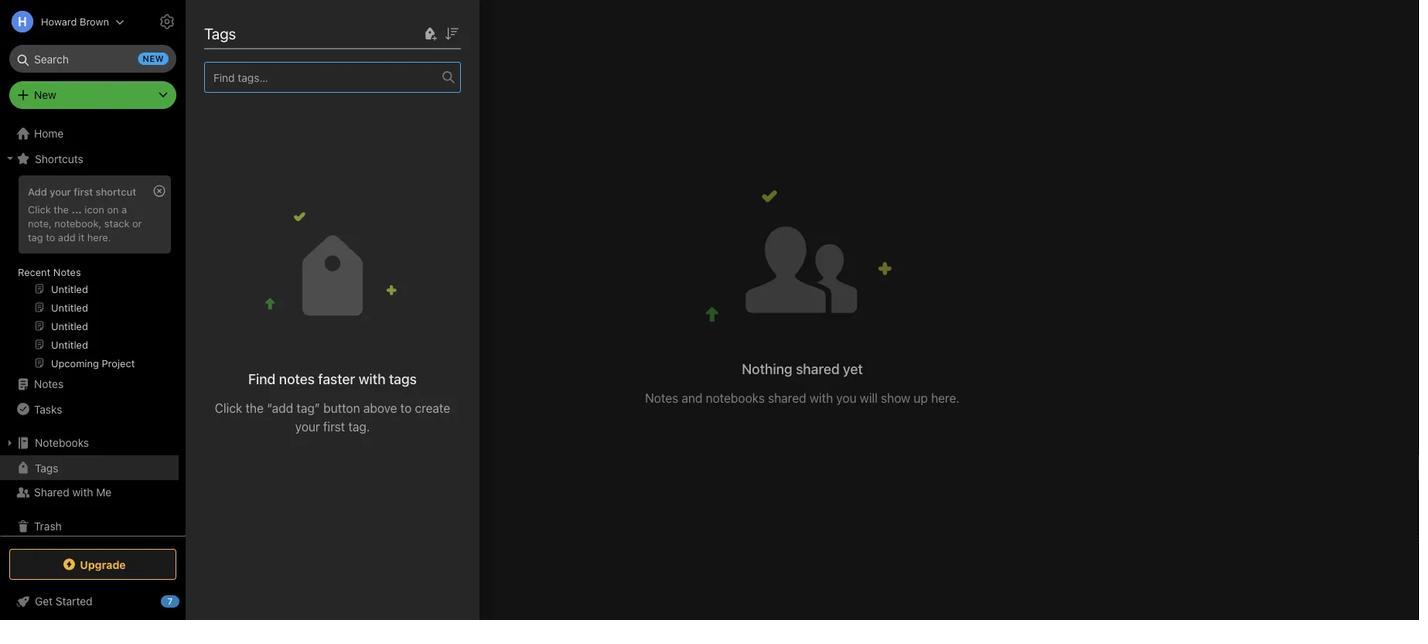 Task type: vqa. For each thing, say whether or not it's contained in the screenshot.
NOTEBOOKS Link
yes



Task type: describe. For each thing, give the bounding box(es) containing it.
tags inside button
[[35, 462, 58, 474]]

tasks
[[34, 403, 62, 416]]

shortcut
[[96, 186, 136, 197]]

new search field
[[20, 45, 169, 73]]

Account field
[[0, 6, 125, 37]]

upgrade
[[80, 558, 126, 571]]

add your first shortcut
[[28, 186, 136, 197]]

it
[[78, 231, 84, 243]]

recent notes
[[18, 266, 81, 278]]

find
[[248, 370, 276, 387]]

to inside click the "add tag" button above to create your first tag.
[[401, 401, 412, 415]]

click the "add tag" button above to create your first tag.
[[215, 401, 450, 434]]

me inside shared with me element
[[293, 22, 314, 40]]

to inside icon on a note, notebook, stack or tag to add it here.
[[46, 231, 55, 243]]

click to collapse image
[[180, 592, 191, 610]]

howard brown
[[41, 16, 109, 27]]

tags button
[[0, 456, 179, 480]]

up
[[914, 391, 928, 406]]

add
[[58, 231, 76, 243]]

0 vertical spatial shared
[[796, 361, 840, 378]]

notes
[[279, 370, 315, 387]]

with left you
[[810, 391, 833, 406]]

Find tags… text field
[[205, 67, 443, 88]]

tags
[[389, 370, 417, 387]]

click the ...
[[28, 203, 82, 215]]

Help and Learning task checklist field
[[0, 590, 186, 614]]

shared with me link
[[0, 480, 179, 505]]

you
[[837, 391, 857, 406]]

Sort field
[[443, 24, 461, 43]]

note,
[[28, 217, 52, 229]]

brown
[[80, 16, 109, 27]]

notebooks link
[[0, 431, 179, 456]]

notebook,
[[54, 217, 102, 229]]

icon on a note, notebook, stack or tag to add it here.
[[28, 203, 142, 243]]

button
[[323, 401, 360, 415]]

notes link
[[0, 372, 179, 397]]

with up the find tags… text field
[[261, 22, 289, 40]]

0 vertical spatial shared
[[209, 22, 257, 40]]

group inside tree
[[0, 171, 179, 378]]

tag"
[[297, 401, 320, 415]]

create new tag image
[[421, 24, 439, 43]]

with inside tree
[[72, 486, 93, 499]]

your inside click the "add tag" button above to create your first tag.
[[295, 419, 320, 434]]

get started
[[35, 595, 93, 608]]

stack
[[104, 217, 130, 229]]

notes right recent
[[53, 266, 81, 278]]

with up above
[[359, 370, 386, 387]]

here. inside shared with me element
[[932, 391, 960, 406]]

tasks button
[[0, 397, 179, 422]]

7
[[168, 597, 173, 607]]

your inside tree
[[50, 186, 71, 197]]

the for ...
[[54, 203, 69, 215]]

home
[[34, 127, 64, 140]]

trash
[[34, 520, 62, 533]]

upgrade button
[[9, 549, 176, 580]]

a
[[122, 203, 127, 215]]

on
[[107, 203, 119, 215]]

shortcuts
[[35, 152, 83, 165]]

Search text field
[[20, 45, 166, 73]]



Task type: locate. For each thing, give the bounding box(es) containing it.
with
[[261, 22, 289, 40], [359, 370, 386, 387], [810, 391, 833, 406], [72, 486, 93, 499]]

0 horizontal spatial your
[[50, 186, 71, 197]]

0 vertical spatial tags
[[204, 24, 236, 42]]

notes for notes
[[34, 378, 64, 391]]

first inside click the "add tag" button above to create your first tag.
[[323, 419, 345, 434]]

will
[[860, 391, 878, 406]]

0 horizontal spatial tags
[[35, 462, 58, 474]]

find notes faster with tags
[[248, 370, 417, 387]]

to right above
[[401, 401, 412, 415]]

click inside click the "add tag" button above to create your first tag.
[[215, 401, 242, 415]]

1 vertical spatial first
[[323, 419, 345, 434]]

here. right up
[[932, 391, 960, 406]]

group containing add your first shortcut
[[0, 171, 179, 378]]

shared with me inside tree
[[34, 486, 112, 499]]

1 vertical spatial click
[[215, 401, 242, 415]]

the left "add
[[246, 401, 264, 415]]

notebooks
[[706, 391, 765, 406]]

1 horizontal spatial first
[[323, 419, 345, 434]]

first down button
[[323, 419, 345, 434]]

with down the tags button
[[72, 486, 93, 499]]

click for click the "add tag" button above to create your first tag.
[[215, 401, 242, 415]]

me
[[293, 22, 314, 40], [96, 486, 112, 499]]

0 vertical spatial shared with me
[[209, 22, 314, 40]]

0 horizontal spatial first
[[74, 186, 93, 197]]

shared inside tree
[[34, 486, 69, 499]]

add
[[28, 186, 47, 197]]

the left ...
[[54, 203, 69, 215]]

shortcuts button
[[0, 146, 179, 171]]

tag.
[[348, 419, 370, 434]]

0 horizontal spatial shared with me
[[34, 486, 112, 499]]

1 horizontal spatial shared with me
[[209, 22, 314, 40]]

create
[[415, 401, 450, 415]]

here.
[[87, 231, 111, 243], [932, 391, 960, 406]]

here. inside icon on a note, notebook, stack or tag to add it here.
[[87, 231, 111, 243]]

click
[[28, 203, 51, 215], [215, 401, 242, 415]]

...
[[72, 203, 82, 215]]

0 horizontal spatial click
[[28, 203, 51, 215]]

to right tag
[[46, 231, 55, 243]]

nothing shared yet
[[742, 361, 863, 378]]

the
[[54, 203, 69, 215], [246, 401, 264, 415]]

1 horizontal spatial here.
[[932, 391, 960, 406]]

shared up the notes and notebooks shared with you will show up here.
[[796, 361, 840, 378]]

0 vertical spatial first
[[74, 186, 93, 197]]

howard
[[41, 16, 77, 27]]

settings image
[[158, 12, 176, 31]]

1 vertical spatial here.
[[932, 391, 960, 406]]

1 horizontal spatial click
[[215, 401, 242, 415]]

tree
[[0, 121, 186, 549]]

or
[[132, 217, 142, 229]]

0 vertical spatial your
[[50, 186, 71, 197]]

0 vertical spatial me
[[293, 22, 314, 40]]

trash link
[[0, 514, 179, 539]]

0 horizontal spatial shared
[[34, 486, 69, 499]]

tree containing home
[[0, 121, 186, 549]]

1 vertical spatial tags
[[35, 462, 58, 474]]

started
[[56, 595, 93, 608]]

faster
[[318, 370, 355, 387]]

here. right it
[[87, 231, 111, 243]]

0 vertical spatial the
[[54, 203, 69, 215]]

notes and notebooks shared with you will show up here.
[[645, 391, 960, 406]]

0 horizontal spatial me
[[96, 486, 112, 499]]

new
[[34, 89, 56, 101]]

new
[[143, 54, 164, 64]]

0 horizontal spatial to
[[46, 231, 55, 243]]

show
[[881, 391, 911, 406]]

recent
[[18, 266, 51, 278]]

1 horizontal spatial to
[[401, 401, 412, 415]]

1 vertical spatial shared with me
[[34, 486, 112, 499]]

nothing
[[742, 361, 793, 378]]

above
[[363, 401, 397, 415]]

your down tag"
[[295, 419, 320, 434]]

new button
[[9, 81, 176, 109]]

shared right settings image
[[209, 22, 257, 40]]

0 horizontal spatial here.
[[87, 231, 111, 243]]

0 vertical spatial click
[[28, 203, 51, 215]]

1 horizontal spatial your
[[295, 419, 320, 434]]

"add
[[267, 401, 293, 415]]

icon
[[85, 203, 104, 215]]

shared down nothing shared yet
[[768, 391, 807, 406]]

group
[[0, 171, 179, 378]]

tags down notebooks
[[35, 462, 58, 474]]

1 horizontal spatial the
[[246, 401, 264, 415]]

tags right settings image
[[204, 24, 236, 42]]

0 vertical spatial to
[[46, 231, 55, 243]]

home link
[[0, 121, 186, 146]]

tag
[[28, 231, 43, 243]]

click up note,
[[28, 203, 51, 215]]

0 horizontal spatial the
[[54, 203, 69, 215]]

notes
[[53, 266, 81, 278], [34, 378, 64, 391], [645, 391, 679, 406]]

get
[[35, 595, 53, 608]]

1 vertical spatial shared
[[34, 486, 69, 499]]

1 vertical spatial me
[[96, 486, 112, 499]]

1 horizontal spatial shared
[[209, 22, 257, 40]]

click for click the ...
[[28, 203, 51, 215]]

notes left and
[[645, 391, 679, 406]]

notes for notes and notebooks shared with you will show up here.
[[645, 391, 679, 406]]

1 vertical spatial the
[[246, 401, 264, 415]]

shared with me element
[[186, 0, 1420, 620]]

1 vertical spatial your
[[295, 419, 320, 434]]

shared
[[209, 22, 257, 40], [34, 486, 69, 499]]

notes up tasks
[[34, 378, 64, 391]]

to
[[46, 231, 55, 243], [401, 401, 412, 415]]

your up click the ...
[[50, 186, 71, 197]]

notes inside shared with me element
[[645, 391, 679, 406]]

and
[[682, 391, 703, 406]]

expand notebooks image
[[4, 437, 16, 449]]

shared up trash
[[34, 486, 69, 499]]

1 horizontal spatial me
[[293, 22, 314, 40]]

click inside tree
[[28, 203, 51, 215]]

notebooks
[[35, 437, 89, 449]]

shared
[[796, 361, 840, 378], [768, 391, 807, 406]]

tags
[[204, 24, 236, 42], [35, 462, 58, 474]]

click left "add
[[215, 401, 242, 415]]

the for "add
[[246, 401, 264, 415]]

1 vertical spatial shared
[[768, 391, 807, 406]]

your
[[50, 186, 71, 197], [295, 419, 320, 434]]

shared with me
[[209, 22, 314, 40], [34, 486, 112, 499]]

0 vertical spatial here.
[[87, 231, 111, 243]]

me down the tags button
[[96, 486, 112, 499]]

me inside shared with me link
[[96, 486, 112, 499]]

the inside tree
[[54, 203, 69, 215]]

the inside click the "add tag" button above to create your first tag.
[[246, 401, 264, 415]]

first up ...
[[74, 186, 93, 197]]

1 vertical spatial to
[[401, 401, 412, 415]]

sort options image
[[443, 24, 461, 43]]

me up the find tags… text field
[[293, 22, 314, 40]]

first
[[74, 186, 93, 197], [323, 419, 345, 434]]

yet
[[843, 361, 863, 378]]

1 horizontal spatial tags
[[204, 24, 236, 42]]



